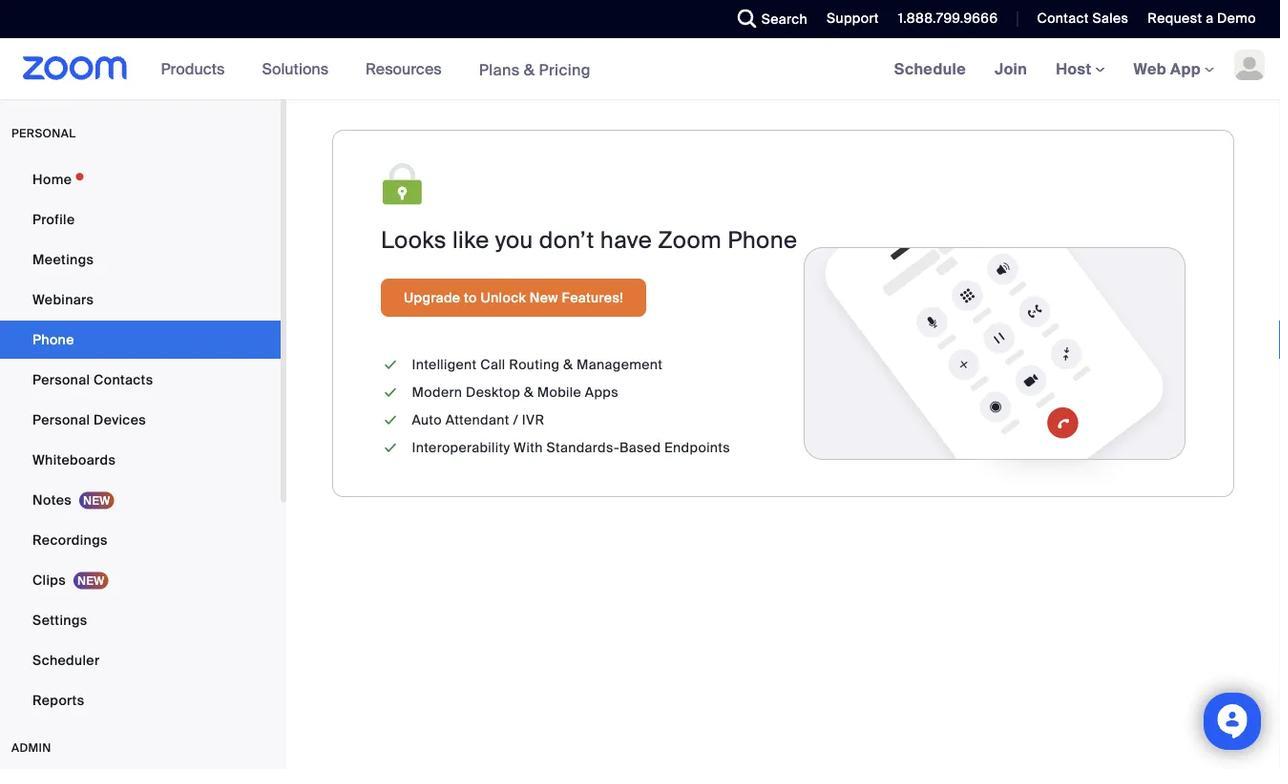 Task type: locate. For each thing, give the bounding box(es) containing it.
/
[[513, 411, 518, 429]]

search
[[762, 10, 808, 28]]

1 personal from the top
[[32, 371, 90, 389]]

looks like you don't have zoom phone
[[381, 225, 797, 255]]

intelligent
[[412, 356, 477, 374]]

banner
[[0, 38, 1280, 101]]

host
[[1056, 59, 1095, 79]]

0 vertical spatial checked image
[[381, 383, 400, 403]]

& up mobile at the left of page
[[563, 356, 573, 374]]

1 vertical spatial checked image
[[381, 410, 400, 431]]

contact sales link
[[1023, 0, 1133, 38], [1037, 10, 1129, 27]]

modern
[[412, 384, 462, 401]]

home
[[32, 170, 72, 188]]

interoperability
[[412, 439, 510, 457]]

checked image
[[381, 355, 400, 375], [381, 410, 400, 431]]

phone down "webinars"
[[32, 331, 74, 348]]

based
[[620, 439, 661, 457]]

plans & pricing link
[[479, 59, 591, 79], [479, 59, 591, 79]]

1 vertical spatial phone
[[32, 331, 74, 348]]

request a demo link
[[1133, 0, 1280, 38], [1148, 10, 1256, 27]]

checked image left interoperability
[[381, 438, 400, 458]]

reports link
[[0, 682, 281, 720]]

settings link
[[0, 601, 281, 640]]

support
[[827, 10, 879, 27]]

solutions
[[262, 59, 328, 79]]

host button
[[1056, 59, 1105, 79]]

1 checked image from the top
[[381, 383, 400, 403]]

management
[[577, 356, 663, 374]]

support link
[[812, 0, 884, 38], [827, 10, 879, 27]]

plans
[[479, 59, 520, 79]]

schedule link
[[880, 38, 980, 99]]

profile picture image
[[1234, 50, 1265, 80]]

2 personal from the top
[[32, 411, 90, 429]]

like
[[452, 225, 489, 255]]

upgrade
[[404, 289, 460, 306]]

0 vertical spatial &
[[524, 59, 535, 79]]

new
[[530, 289, 558, 306]]

contact sales
[[1037, 10, 1129, 27]]

phone right zoom
[[728, 225, 797, 255]]

webinars
[[32, 291, 94, 308]]

0 vertical spatial personal
[[32, 371, 90, 389]]

demo
[[1217, 10, 1256, 27]]

banner containing products
[[0, 38, 1280, 101]]

1 vertical spatial checked image
[[381, 438, 400, 458]]

join
[[995, 59, 1027, 79]]

0 vertical spatial checked image
[[381, 355, 400, 375]]

personal
[[11, 126, 76, 141]]

whiteboards link
[[0, 441, 281, 479]]

0 horizontal spatial phone
[[32, 331, 74, 348]]

personal up the personal devices
[[32, 371, 90, 389]]

& right plans
[[524, 59, 535, 79]]

zoom
[[658, 225, 722, 255]]

2 checked image from the top
[[381, 410, 400, 431]]

2 checked image from the top
[[381, 438, 400, 458]]

1.888.799.9666 button
[[884, 0, 1003, 38], [898, 10, 998, 27]]

web app button
[[1134, 59, 1214, 79]]

checked image left auto at the bottom left
[[381, 410, 400, 431]]

personal
[[32, 371, 90, 389], [32, 411, 90, 429]]

1 checked image from the top
[[381, 355, 400, 375]]

checked image left modern
[[381, 383, 400, 403]]

auto attendant / ivr
[[412, 411, 545, 429]]

checked image left intelligent
[[381, 355, 400, 375]]

checked image for modern
[[381, 383, 400, 403]]

intelligent call routing & management
[[412, 356, 663, 374]]

profile link
[[0, 200, 281, 239]]

ivr
[[522, 411, 545, 429]]

checked image
[[381, 383, 400, 403], [381, 438, 400, 458]]

1 vertical spatial personal
[[32, 411, 90, 429]]

product information navigation
[[147, 38, 605, 101]]

routing
[[509, 356, 560, 374]]

desktop
[[466, 384, 520, 401]]

notes link
[[0, 481, 281, 519]]

personal up 'whiteboards'
[[32, 411, 90, 429]]

home link
[[0, 160, 281, 199]]

mobile
[[537, 384, 581, 401]]

1 horizontal spatial phone
[[728, 225, 797, 255]]

features!
[[562, 289, 623, 306]]

&
[[524, 59, 535, 79], [563, 356, 573, 374], [524, 384, 534, 401]]

webinars link
[[0, 281, 281, 319]]

contact
[[1037, 10, 1089, 27]]

personal contacts
[[32, 371, 153, 389]]

& up ivr
[[524, 384, 534, 401]]

meetings navigation
[[880, 38, 1280, 101]]

request a demo
[[1148, 10, 1256, 27]]

meetings link
[[0, 241, 281, 279]]

meetings
[[32, 251, 94, 268]]

request
[[1148, 10, 1202, 27]]

scheduler link
[[0, 641, 281, 680]]

checked image for auto
[[381, 410, 400, 431]]

schedule
[[894, 59, 966, 79]]

recordings
[[32, 531, 108, 549]]

phone
[[728, 225, 797, 255], [32, 331, 74, 348]]

you
[[495, 225, 533, 255]]

resources
[[366, 59, 442, 79]]

0 vertical spatial phone
[[728, 225, 797, 255]]



Task type: describe. For each thing, give the bounding box(es) containing it.
phone inside personal menu menu
[[32, 331, 74, 348]]

scheduler
[[32, 652, 100, 669]]

join link
[[980, 38, 1042, 99]]

don't
[[539, 225, 594, 255]]

app
[[1170, 59, 1201, 79]]

zoom logo image
[[23, 56, 128, 80]]

personal menu menu
[[0, 160, 281, 722]]

interoperability with standards-based endpoints
[[412, 439, 730, 457]]

a
[[1206, 10, 1214, 27]]

pricing
[[539, 59, 591, 79]]

notes
[[32, 491, 72, 509]]

modern desktop & mobile apps
[[412, 384, 619, 401]]

with
[[514, 439, 543, 457]]

attendant
[[445, 411, 509, 429]]

admin
[[11, 741, 51, 756]]

2 vertical spatial &
[[524, 384, 534, 401]]

products
[[161, 59, 225, 79]]

looks
[[381, 225, 447, 255]]

personal devices link
[[0, 401, 281, 439]]

contacts
[[94, 371, 153, 389]]

1 vertical spatial &
[[563, 356, 573, 374]]

have
[[600, 225, 652, 255]]

personal devices
[[32, 411, 146, 429]]

to
[[464, 289, 477, 306]]

call
[[480, 356, 506, 374]]

resources button
[[366, 38, 450, 99]]

unlock
[[481, 289, 526, 306]]

web
[[1134, 59, 1167, 79]]

auto
[[412, 411, 442, 429]]

products button
[[161, 38, 233, 99]]

profile
[[32, 210, 75, 228]]

standards-
[[546, 439, 620, 457]]

phone link
[[0, 321, 281, 359]]

endpoints
[[664, 439, 730, 457]]

settings
[[32, 611, 87, 629]]

checked image for intelligent
[[381, 355, 400, 375]]

upgrade to unlock new features! button
[[381, 279, 646, 317]]

devices
[[94, 411, 146, 429]]

recordings link
[[0, 521, 281, 559]]

checked image for interoperability
[[381, 438, 400, 458]]

whiteboards
[[32, 451, 116, 469]]

personal contacts link
[[0, 361, 281, 399]]

web app
[[1134, 59, 1201, 79]]

sales
[[1093, 10, 1129, 27]]

clips link
[[0, 561, 281, 599]]

1.888.799.9666
[[898, 10, 998, 27]]

personal for personal contacts
[[32, 371, 90, 389]]

solutions button
[[262, 38, 337, 99]]

plans & pricing
[[479, 59, 591, 79]]

& inside product information navigation
[[524, 59, 535, 79]]

upgrade to unlock new features!
[[404, 289, 623, 306]]

clips
[[32, 571, 66, 589]]

search button
[[723, 0, 812, 38]]

personal for personal devices
[[32, 411, 90, 429]]

apps
[[585, 384, 619, 401]]

reports
[[32, 692, 84, 709]]



Task type: vqa. For each thing, say whether or not it's contained in the screenshot.
3rd right image
no



